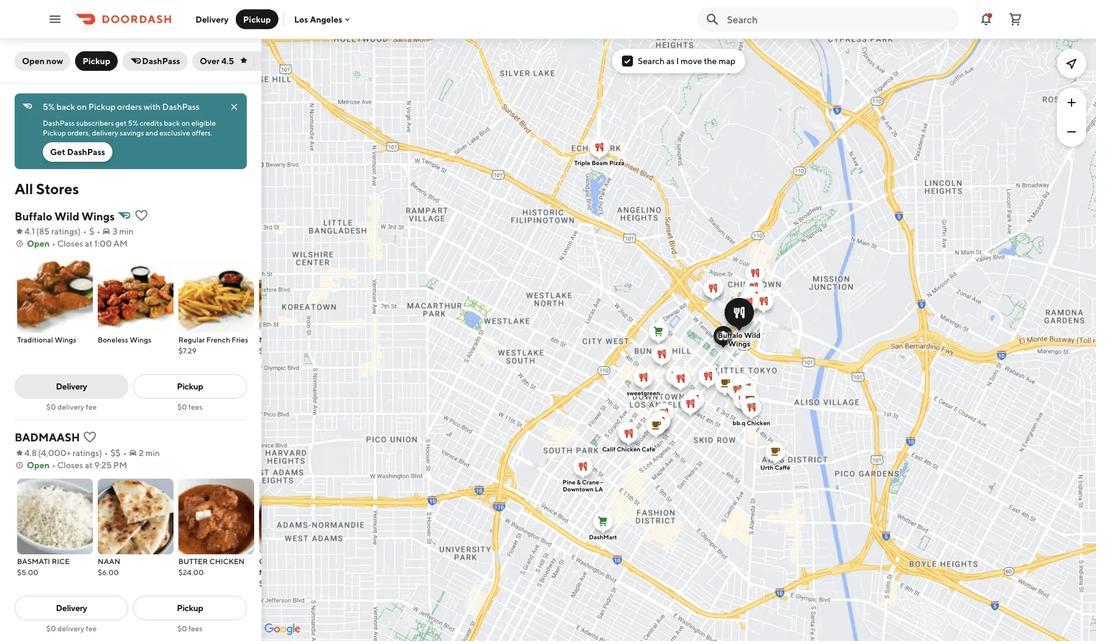 Task type: locate. For each thing, give the bounding box(es) containing it.
1 horizontal spatial back
[[164, 119, 180, 127]]

delivery for buffalo wild wings
[[56, 382, 87, 392]]

as
[[667, 56, 675, 66]]

dashpass
[[142, 56, 180, 66], [162, 102, 200, 112], [43, 119, 75, 127], [67, 147, 105, 157]]

open now button
[[15, 51, 70, 71]]

$0 fees
[[177, 403, 203, 411], [177, 625, 203, 633]]

fees down $24.00
[[189, 625, 203, 633]]

pickup inside dashpass subscribers get 5% credits back on eligible pickup orders, delivery savings and exclusive offers.
[[43, 128, 66, 137]]

back up exclusive
[[164, 119, 180, 127]]

sticks
[[297, 336, 318, 344]]

open down 85 on the left top
[[27, 239, 49, 249]]

crane
[[582, 479, 599, 486], [582, 479, 599, 486]]

at
[[85, 239, 93, 249], [85, 461, 93, 471]]

ratings for badmaash
[[73, 448, 99, 458]]

dashpass inside button
[[142, 56, 180, 66]]

boneless wings button
[[98, 257, 174, 345]]

$0 delivery fee
[[46, 403, 97, 411], [46, 625, 97, 633]]

$0
[[46, 403, 56, 411], [177, 403, 187, 411], [46, 625, 56, 633], [177, 625, 187, 633]]

1 vertical spatial fee
[[86, 625, 97, 633]]

over
[[200, 56, 220, 66]]

i
[[677, 56, 679, 66]]

0 vertical spatial fees
[[189, 403, 203, 411]]

rice
[[52, 557, 70, 566]]

1 vertical spatial open
[[27, 239, 49, 249]]

1 horizontal spatial click to add this store to your saved list image
[[134, 208, 149, 223]]

1 $0 delivery fee from the top
[[46, 403, 97, 411]]

2 delivery link from the top
[[15, 596, 128, 621]]

wild
[[55, 210, 79, 223], [744, 331, 761, 340], [744, 331, 761, 340]]

dashpass up exclusive
[[162, 102, 200, 112]]

2 vertical spatial open
[[27, 461, 49, 471]]

delivery for badmaash
[[56, 604, 87, 614]]

regular
[[178, 336, 205, 344]]

1 vertical spatial click to add this store to your saved list image
[[82, 430, 97, 445]]

min right "3"
[[119, 226, 134, 237]]

) left the • $
[[78, 226, 81, 237]]

0 vertical spatial pickup button
[[236, 9, 278, 29]]

1 vertical spatial back
[[164, 119, 180, 127]]

0 horizontal spatial click to add this store to your saved list image
[[82, 430, 97, 445]]

0 vertical spatial on
[[77, 102, 87, 112]]

back
[[56, 102, 75, 112], [164, 119, 180, 127]]

pickup link
[[133, 375, 247, 399], [133, 596, 247, 621]]

0 vertical spatial at
[[85, 239, 93, 249]]

pickup link for badmaash
[[133, 596, 247, 621]]

1 delivery link from the top
[[15, 375, 128, 399]]

ratings up open • closes at 1:00 am
[[51, 226, 78, 237]]

dashmart
[[589, 534, 617, 541], [589, 534, 617, 541]]

open inside button
[[22, 56, 45, 66]]

2 $0 fees from the top
[[177, 625, 203, 633]]

1 vertical spatial ratings
[[73, 448, 99, 458]]

( right the 4.8 at the left of the page
[[38, 448, 41, 458]]

downtown
[[563, 486, 594, 493], [563, 486, 594, 493]]

2 $0 delivery fee from the top
[[46, 625, 97, 633]]

0 horizontal spatial back
[[56, 102, 75, 112]]

0 vertical spatial back
[[56, 102, 75, 112]]

5% up savings
[[128, 119, 138, 127]]

pickup button left 'los'
[[236, 9, 278, 29]]

pickup down $7.29
[[177, 382, 203, 392]]

1 $0 fees from the top
[[177, 403, 203, 411]]

0 vertical spatial fee
[[86, 403, 97, 411]]

1 fee from the top
[[86, 403, 97, 411]]

0 vertical spatial )
[[78, 226, 81, 237]]

badmaash
[[15, 431, 80, 444]]

click to add this store to your saved list image
[[134, 208, 149, 223], [82, 430, 97, 445]]

4,000+
[[41, 448, 71, 458]]

0 horizontal spatial chicken
[[209, 557, 245, 566]]

2 closes from the top
[[57, 461, 83, 471]]

chicken inside butter chicken $24.00
[[209, 557, 245, 566]]

chicken right butter
[[209, 557, 245, 566]]

0 horizontal spatial pickup button
[[75, 51, 118, 71]]

get dashpass button
[[43, 142, 113, 162]]

2 vertical spatial delivery
[[57, 625, 84, 633]]

1 horizontal spatial min
[[145, 448, 160, 458]]

$0 delivery fee for badmaash
[[46, 625, 97, 633]]

cafe
[[642, 446, 655, 453], [642, 446, 655, 453]]

closes down "( 4,000+ ratings )"
[[57, 461, 83, 471]]

urth
[[761, 464, 774, 472], [761, 464, 774, 472]]

0 vertical spatial $0 delivery fee
[[46, 403, 97, 411]]

0 vertical spatial 5%
[[43, 102, 55, 112]]

1 vertical spatial $0 fees
[[177, 625, 203, 633]]

fee for badmaash
[[86, 625, 97, 633]]

pickup up subscribers
[[89, 102, 116, 112]]

1 fees from the top
[[189, 403, 203, 411]]

pine & crane - downtown la
[[563, 479, 603, 493], [563, 479, 603, 493]]

1 vertical spatial delivery
[[56, 382, 87, 392]]

1 horizontal spatial 5%
[[128, 119, 138, 127]]

delivery link for badmaash
[[15, 596, 128, 621]]

dashpass up orders,
[[43, 119, 75, 127]]

open down the 4.8 at the left of the page
[[27, 461, 49, 471]]

$$
[[111, 448, 121, 458]]

wings inside button
[[55, 336, 76, 344]]

0 vertical spatial delivery
[[92, 128, 118, 137]]

2 pickup link from the top
[[133, 596, 247, 621]]

1 vertical spatial delivery
[[57, 403, 84, 411]]

0 vertical spatial click to add this store to your saved list image
[[134, 208, 149, 223]]

closes for buffalo wild wings
[[57, 239, 83, 249]]

0 vertical spatial min
[[119, 226, 134, 237]]

orders
[[117, 102, 142, 112]]

1 horizontal spatial )
[[99, 448, 102, 458]]

on up subscribers
[[77, 102, 87, 112]]

1 vertical spatial closes
[[57, 461, 83, 471]]

( for buffalo wild wings
[[36, 226, 39, 237]]

1 chicken from the left
[[209, 557, 245, 566]]

5% down 'open now' button
[[43, 102, 55, 112]]

( right '4.1'
[[36, 226, 39, 237]]

2 fee from the top
[[86, 625, 97, 633]]

1 vertical spatial pickup link
[[133, 596, 247, 621]]

pickup for 'pickup' link related to buffalo wild wings
[[177, 382, 203, 392]]

1 vertical spatial (
[[38, 448, 41, 458]]

delivery down rice
[[56, 604, 87, 614]]

eligible
[[191, 119, 216, 127]]

min right 2
[[145, 448, 160, 458]]

pickup button right now
[[75, 51, 118, 71]]

0 vertical spatial open
[[22, 56, 45, 66]]

open left now
[[22, 56, 45, 66]]

pickup down $24.00
[[177, 604, 203, 614]]

dashpass inside get dashpass button
[[67, 147, 105, 157]]

1 vertical spatial delivery link
[[15, 596, 128, 621]]

fries
[[232, 336, 248, 344]]

calif
[[602, 446, 616, 453], [602, 446, 616, 453]]

am
[[113, 239, 128, 249]]

boneless wings
[[98, 336, 151, 344]]

pickup left 'los'
[[243, 14, 271, 24]]

delivery link down traditional wings
[[15, 375, 128, 399]]

at left 9:25
[[85, 461, 93, 471]]

notification bell image
[[979, 12, 994, 27]]

• right $$
[[123, 448, 127, 458]]

pine
[[563, 479, 576, 486], [563, 479, 576, 486]]

0 vertical spatial delivery
[[196, 14, 229, 24]]

2 fees from the top
[[189, 625, 203, 633]]

basmati rice image
[[17, 479, 93, 555]]

0 vertical spatial (
[[36, 226, 39, 237]]

4.1
[[24, 226, 35, 237]]

0 vertical spatial closes
[[57, 239, 83, 249]]

traditional wings button
[[17, 257, 93, 345]]

1 closes from the top
[[57, 239, 83, 249]]

pizza
[[609, 160, 625, 167], [609, 160, 625, 167]]

• left $$
[[104, 448, 108, 458]]

ratings up open • closes at 9:25 pm
[[73, 448, 99, 458]]

delivery link down rice
[[15, 596, 128, 621]]

3
[[113, 226, 117, 237]]

pickup right now
[[83, 56, 110, 66]]

fee
[[86, 403, 97, 411], [86, 625, 97, 633]]

on inside dashpass subscribers get 5% credits back on eligible pickup orders, delivery savings and exclusive offers.
[[181, 119, 190, 127]]

1 vertical spatial )
[[99, 448, 102, 458]]

chicken tikka masala $26.00
[[259, 557, 318, 588]]

) left • $$
[[99, 448, 102, 458]]

1 at from the top
[[85, 239, 93, 249]]

1 vertical spatial at
[[85, 461, 93, 471]]

bb.q chicken
[[733, 420, 771, 427], [733, 420, 771, 427]]

2 chicken from the left
[[259, 557, 294, 566]]

beam
[[592, 160, 608, 167], [592, 160, 608, 167]]

0 vertical spatial pickup link
[[133, 375, 247, 399]]

) for buffalo wild wings
[[78, 226, 81, 237]]

0 horizontal spatial 5%
[[43, 102, 55, 112]]

5%
[[43, 102, 55, 112], [128, 119, 138, 127]]

dashpass up with on the top left of the page
[[142, 56, 180, 66]]

delivery down traditional wings
[[56, 382, 87, 392]]

powered by google image
[[265, 624, 301, 636]]

closes down ( 85 ratings )
[[57, 239, 83, 249]]

) for badmaash
[[99, 448, 102, 458]]

delivery inside button
[[196, 14, 229, 24]]

subscribers
[[76, 119, 114, 127]]

get dashpass
[[50, 147, 105, 157]]

fees down $7.29
[[189, 403, 203, 411]]

delivery
[[92, 128, 118, 137], [57, 403, 84, 411], [57, 625, 84, 633]]

exclusive
[[160, 128, 190, 137]]

on
[[77, 102, 87, 112], [181, 119, 190, 127]]

1 vertical spatial on
[[181, 119, 190, 127]]

delivery link
[[15, 375, 128, 399], [15, 596, 128, 621]]

2 vertical spatial delivery
[[56, 604, 87, 614]]

search
[[638, 56, 665, 66]]

1 pickup link from the top
[[133, 375, 247, 399]]

butter
[[178, 557, 208, 566]]

0 horizontal spatial min
[[119, 226, 134, 237]]

on up exclusive
[[181, 119, 190, 127]]

at down the • $
[[85, 239, 93, 249]]

boneless wings image
[[98, 257, 174, 333]]

1 vertical spatial fees
[[189, 625, 203, 633]]

pickup up get
[[43, 128, 66, 137]]

1 vertical spatial 5%
[[128, 119, 138, 127]]

fees for buffalo wild wings
[[189, 403, 203, 411]]

stores
[[36, 180, 79, 197]]

1 vertical spatial $0 delivery fee
[[46, 625, 97, 633]]

fee for buffalo wild wings
[[86, 403, 97, 411]]

2 at from the top
[[85, 461, 93, 471]]

( 4,000+ ratings )
[[38, 448, 102, 458]]

at for badmaash
[[85, 461, 93, 471]]

min for buffalo wild wings
[[119, 226, 134, 237]]

pickup link down $7.29
[[133, 375, 247, 399]]

1 horizontal spatial on
[[181, 119, 190, 127]]

urth caffé
[[761, 464, 791, 472], [761, 464, 791, 472]]

• $$
[[104, 448, 121, 458]]

1 vertical spatial min
[[145, 448, 160, 458]]

0 horizontal spatial on
[[77, 102, 87, 112]]

ratings for buffalo wild wings
[[51, 226, 78, 237]]

boneless
[[98, 336, 128, 344]]

$0 fees down $7.29
[[177, 403, 203, 411]]

at for buffalo wild wings
[[85, 239, 93, 249]]

map region
[[153, 0, 1096, 642]]

0 vertical spatial $0 fees
[[177, 403, 203, 411]]

delivery
[[196, 14, 229, 24], [56, 382, 87, 392], [56, 604, 87, 614]]

85
[[39, 226, 50, 237]]

1 horizontal spatial chicken
[[259, 557, 294, 566]]

pickup link down $24.00
[[133, 596, 247, 621]]

dashpass down orders,
[[67, 147, 105, 157]]

&
[[577, 479, 581, 486], [577, 479, 581, 486]]

back up orders,
[[56, 102, 75, 112]]

delivery up over
[[196, 14, 229, 24]]

fees
[[189, 403, 203, 411], [189, 625, 203, 633]]

0 vertical spatial ratings
[[51, 226, 78, 237]]

chicken
[[209, 557, 245, 566], [259, 557, 294, 566]]

pickup
[[243, 14, 271, 24], [83, 56, 110, 66], [89, 102, 116, 112], [43, 128, 66, 137], [177, 382, 203, 392], [177, 604, 203, 614]]

chicken up masala
[[259, 557, 294, 566]]

$0 fees down $24.00
[[177, 625, 203, 633]]

calif chicken cafe
[[602, 446, 655, 453], [602, 446, 655, 453]]

regular french fries $7.29
[[178, 336, 248, 355]]

buffalo
[[15, 210, 52, 223], [718, 331, 743, 340], [718, 331, 743, 340]]

0 vertical spatial delivery link
[[15, 375, 128, 399]]

naan $6.00
[[98, 557, 120, 577]]

0 horizontal spatial )
[[78, 226, 81, 237]]



Task type: describe. For each thing, give the bounding box(es) containing it.
traditional wings
[[17, 336, 76, 344]]

5% back on pickup orders with dashpass
[[43, 102, 200, 112]]

zoom out image
[[1065, 125, 1079, 139]]

all
[[15, 180, 33, 197]]

butter chicken $24.00
[[178, 557, 245, 577]]

pickup for rightmost 'pickup' button
[[243, 14, 271, 24]]

Store search: begin typing to search for stores available on DoorDash text field
[[727, 13, 952, 26]]

chicken inside chicken tikka masala $26.00
[[259, 557, 294, 566]]

los angeles
[[294, 14, 342, 24]]

2 min
[[139, 448, 160, 458]]

pm
[[113, 461, 127, 471]]

9:25
[[94, 461, 112, 471]]

los angeles button
[[294, 14, 352, 24]]

$24.00
[[178, 568, 204, 577]]

all stores
[[15, 180, 79, 197]]

orders,
[[67, 128, 90, 137]]

tikka
[[296, 557, 318, 566]]

( for badmaash
[[38, 448, 41, 458]]

$6.00
[[98, 568, 119, 577]]

los
[[294, 14, 308, 24]]

$26.00
[[259, 579, 284, 588]]

• down 4,000+
[[52, 461, 56, 471]]

move
[[681, 56, 702, 66]]

delivery link for buffalo wild wings
[[15, 375, 128, 399]]

savings
[[120, 128, 144, 137]]

back inside dashpass subscribers get 5% credits back on eligible pickup orders, delivery savings and exclusive offers.
[[164, 119, 180, 127]]

$
[[89, 226, 94, 237]]

dashpass inside dashpass subscribers get 5% credits back on eligible pickup orders, delivery savings and exclusive offers.
[[43, 119, 75, 127]]

basmati rice $5.00
[[17, 557, 70, 577]]

zoom in image
[[1065, 95, 1079, 110]]

over 4.5 button
[[192, 51, 274, 71]]

pickup for badmaash's 'pickup' link
[[177, 604, 203, 614]]

• left $
[[83, 226, 87, 237]]

now
[[46, 56, 63, 66]]

• $
[[83, 226, 94, 237]]

open • closes at 1:00 am
[[27, 239, 128, 249]]

the
[[704, 56, 717, 66]]

• down ( 85 ratings )
[[52, 239, 56, 249]]

$0 fees for badmaash
[[177, 625, 203, 633]]

open • closes at 9:25 pm
[[27, 461, 127, 471]]

masala
[[259, 568, 291, 577]]

$0 delivery fee for buffalo wild wings
[[46, 403, 97, 411]]

0 items, open order cart image
[[1008, 12, 1023, 27]]

1 vertical spatial pickup button
[[75, 51, 118, 71]]

( 85 ratings )
[[36, 226, 81, 237]]

map
[[719, 56, 736, 66]]

Search as I move the map checkbox
[[622, 56, 633, 67]]

basmati
[[17, 557, 50, 566]]

traditional
[[17, 336, 53, 344]]

open for badmaash
[[27, 461, 49, 471]]

angeles
[[310, 14, 342, 24]]

$7.29
[[178, 347, 197, 355]]

delivery for badmaash
[[57, 625, 84, 633]]

pickup for bottom 'pickup' button
[[83, 56, 110, 66]]

and
[[146, 128, 158, 137]]

dashpass button
[[123, 51, 188, 71]]

3 min
[[113, 226, 134, 237]]

naan image
[[98, 479, 174, 555]]

butter chicken image
[[178, 479, 254, 555]]

credits
[[140, 119, 163, 127]]

open for buffalo wild wings
[[27, 239, 49, 249]]

delivery button
[[188, 9, 236, 29]]

search as i move the map
[[638, 56, 736, 66]]

pickup link for buffalo wild wings
[[133, 375, 247, 399]]

closes for badmaash
[[57, 461, 83, 471]]

$0 fees for buffalo wild wings
[[177, 403, 203, 411]]

french
[[206, 336, 230, 344]]

get
[[50, 147, 65, 157]]

delivery for buffalo wild wings
[[57, 403, 84, 411]]

average rating of 4.8 out of 5 element
[[15, 447, 37, 460]]

delivery inside dashpass subscribers get 5% credits back on eligible pickup orders, delivery savings and exclusive offers.
[[92, 128, 118, 137]]

1:00
[[94, 239, 112, 249]]

2
[[139, 448, 144, 458]]

1 horizontal spatial pickup button
[[236, 9, 278, 29]]

with
[[144, 102, 161, 112]]

4.8
[[24, 448, 37, 458]]

open menu image
[[48, 12, 62, 27]]

mozzarella sticks $12.99
[[259, 336, 318, 355]]

• right $
[[97, 226, 100, 237]]

min for badmaash
[[145, 448, 160, 458]]

recenter the map image
[[1065, 56, 1079, 71]]

click to add this store to your saved list image for buffalo wild wings
[[134, 208, 149, 223]]

$12.99
[[259, 347, 281, 355]]

dashpass subscribers get 5% credits back on eligible pickup orders, delivery savings and exclusive offers.
[[43, 119, 217, 137]]

offers.
[[192, 128, 212, 137]]

4.5
[[221, 56, 234, 66]]

click to add this store to your saved list image for badmaash
[[82, 430, 97, 445]]

regular french fries image
[[178, 257, 254, 333]]

get
[[115, 119, 127, 127]]

traditional wings image
[[17, 257, 93, 333]]

$5.00
[[17, 568, 38, 577]]

open now
[[22, 56, 63, 66]]

5% inside dashpass subscribers get 5% credits back on eligible pickup orders, delivery savings and exclusive offers.
[[128, 119, 138, 127]]

mozzarella
[[259, 336, 296, 344]]

fees for badmaash
[[189, 625, 203, 633]]

over 4.5
[[200, 56, 234, 66]]

naan
[[98, 557, 120, 566]]

wings inside button
[[130, 336, 151, 344]]

average rating of 4.1 out of 5 element
[[15, 226, 35, 238]]



Task type: vqa. For each thing, say whether or not it's contained in the screenshot.
Dessert
no



